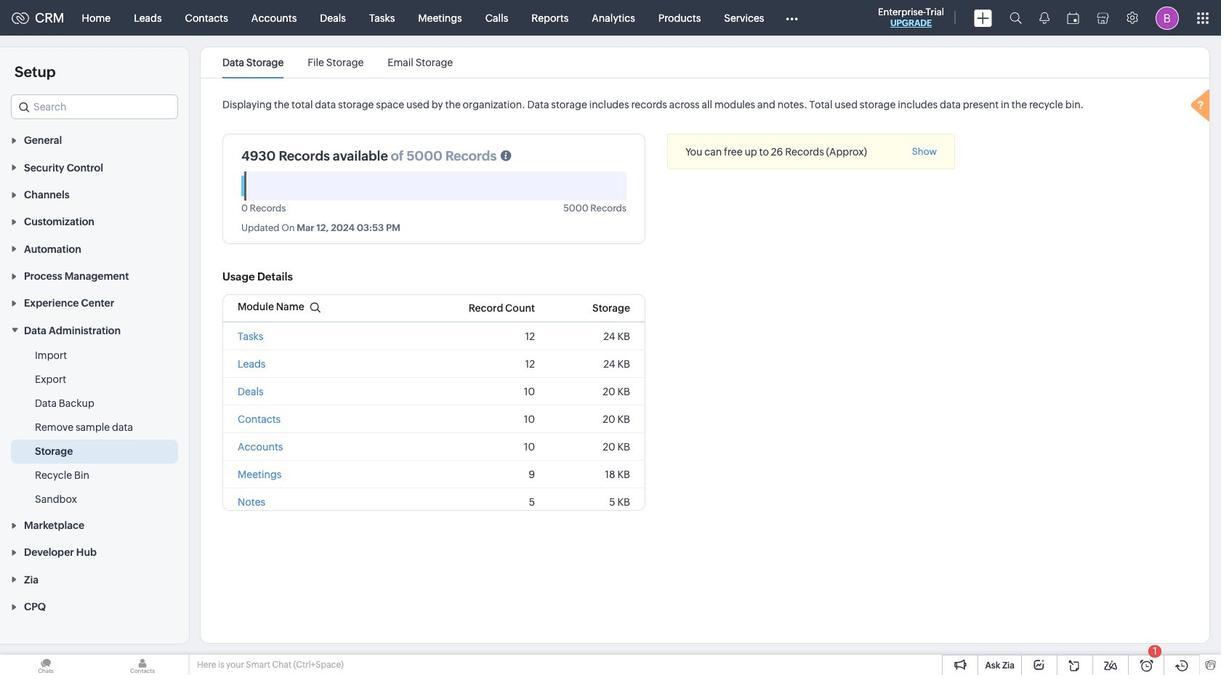 Task type: locate. For each thing, give the bounding box(es) containing it.
None field
[[11, 95, 178, 119]]

region
[[0, 344, 189, 512]]

calendar image
[[1068, 12, 1080, 24]]

create menu image
[[975, 9, 993, 27]]

contacts image
[[97, 655, 188, 676]]

search element
[[1002, 0, 1031, 36]]

create menu element
[[966, 0, 1002, 35]]

chats image
[[0, 655, 92, 676]]



Task type: vqa. For each thing, say whether or not it's contained in the screenshot.
Contacts IMAGE
yes



Task type: describe. For each thing, give the bounding box(es) containing it.
search image
[[1010, 12, 1023, 24]]

profile image
[[1157, 6, 1180, 29]]

Other Modules field
[[776, 6, 808, 29]]

signals element
[[1031, 0, 1059, 36]]

profile element
[[1148, 0, 1189, 35]]

Search text field
[[12, 95, 177, 119]]

loading image
[[1189, 87, 1218, 127]]

logo image
[[12, 12, 29, 24]]

signals image
[[1040, 12, 1050, 24]]



